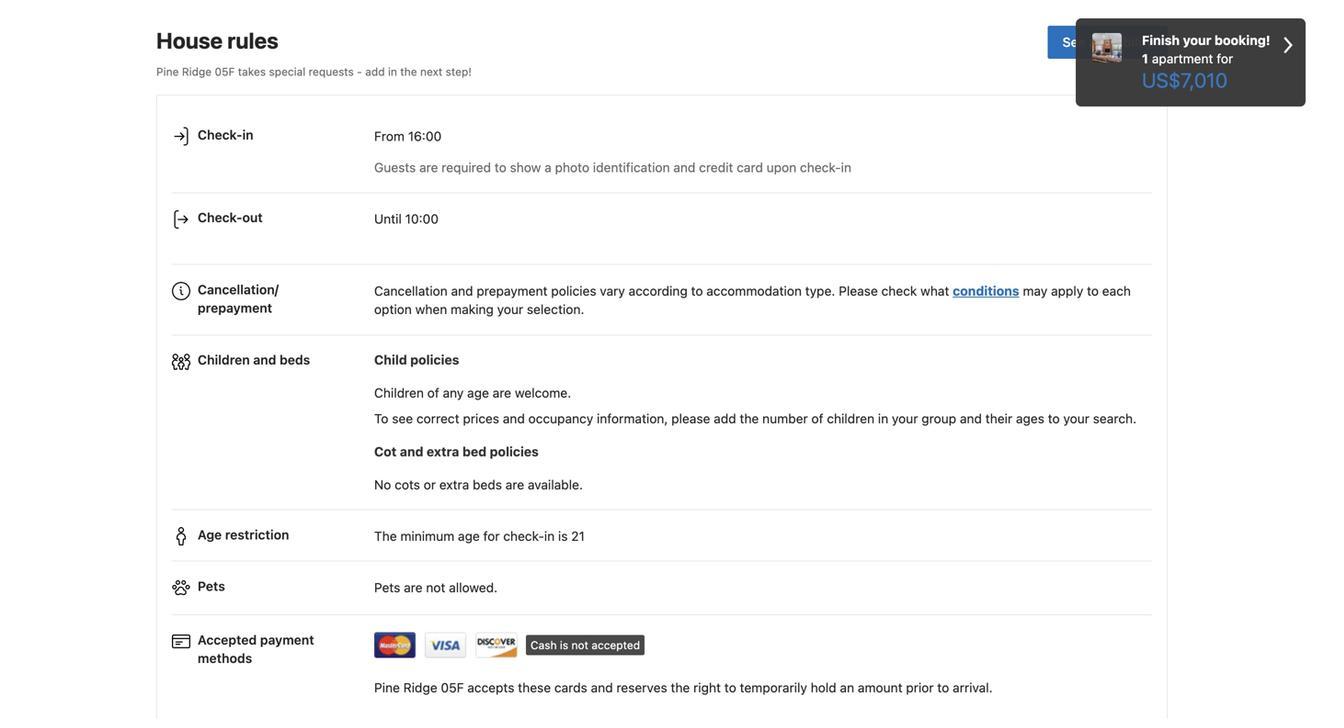 Task type: describe. For each thing, give the bounding box(es) containing it.
making
[[451, 302, 494, 317]]

see availability button
[[1048, 26, 1168, 59]]

16:00
[[408, 129, 442, 144]]

cot
[[374, 444, 397, 460]]

accepted
[[592, 639, 640, 652]]

children for children and beds
[[198, 353, 250, 368]]

1
[[1142, 51, 1148, 66]]

accepted payment methods
[[198, 633, 314, 667]]

1 horizontal spatial add
[[714, 411, 736, 426]]

are left available.
[[505, 477, 524, 493]]

booking!
[[1215, 33, 1270, 48]]

0 horizontal spatial for
[[483, 529, 500, 544]]

until 10:00
[[374, 212, 439, 227]]

type.
[[805, 284, 835, 299]]

methods
[[198, 651, 252, 667]]

prices
[[463, 411, 499, 426]]

to right right
[[724, 681, 736, 696]]

cash is not accepted
[[531, 639, 640, 652]]

0 horizontal spatial of
[[427, 386, 439, 401]]

correct
[[416, 411, 459, 426]]

in down takes
[[242, 127, 253, 143]]

their
[[985, 411, 1012, 426]]

1 horizontal spatial beds
[[473, 477, 502, 493]]

check- for out
[[198, 210, 242, 225]]

the minimum age for check-in is 21
[[374, 529, 585, 544]]

1 horizontal spatial check-
[[800, 160, 841, 175]]

children of any age are welcome.
[[374, 386, 571, 401]]

cancellation/ prepayment
[[198, 282, 279, 316]]

amount
[[858, 681, 903, 696]]

to right according
[[691, 284, 703, 299]]

your left "group"
[[892, 411, 918, 426]]

an
[[840, 681, 854, 696]]

arrival.
[[953, 681, 993, 696]]

accepts
[[467, 681, 514, 696]]

pine ridge 05f accepts these cards and reserves the right to temporarily hold an amount prior to arrival.
[[374, 681, 993, 696]]

house rules
[[156, 28, 278, 54]]

pine for pine ridge 05f takes special requests - add in the next step!
[[156, 65, 179, 78]]

05f for accepts
[[441, 681, 464, 696]]

no cots or extra beds are available.
[[374, 477, 583, 493]]

accepted payment methods and conditions element
[[172, 624, 1152, 665]]

0 vertical spatial beds
[[280, 353, 310, 368]]

your inside the may apply to each option when making your selection.
[[497, 302, 523, 317]]

availability
[[1089, 35, 1153, 50]]

please
[[839, 284, 878, 299]]

age restriction
[[198, 528, 289, 543]]

your inside finish your booking! 1 apartment for us$7,010
[[1183, 33, 1211, 48]]

not for are
[[426, 581, 445, 596]]

may apply to each option when making your selection.
[[374, 284, 1131, 317]]

and right cot
[[400, 444, 423, 460]]

minimum
[[400, 529, 454, 544]]

pine for pine ridge 05f accepts these cards and reserves the right to temporarily hold an amount prior to arrival.
[[374, 681, 400, 696]]

mastercard image
[[374, 633, 417, 659]]

10:00
[[405, 212, 439, 227]]

1 horizontal spatial the
[[671, 681, 690, 696]]

vary
[[600, 284, 625, 299]]

pets are not allowed.
[[374, 581, 498, 596]]

temporarily
[[740, 681, 807, 696]]

to left show
[[495, 160, 506, 175]]

may
[[1023, 284, 1048, 299]]

accommodation
[[706, 284, 802, 299]]

allowed.
[[449, 581, 498, 596]]

to see correct prices and occupancy information, please add the number of children in your group and their ages to your search.
[[374, 411, 1137, 426]]

finish
[[1142, 33, 1180, 48]]

no
[[374, 477, 391, 493]]

available.
[[528, 477, 583, 493]]

search.
[[1093, 411, 1137, 426]]

from
[[374, 129, 405, 144]]

the
[[374, 529, 397, 544]]

cash
[[531, 639, 557, 652]]

cot and extra bed policies
[[374, 444, 539, 460]]

apply
[[1051, 284, 1083, 299]]

identification
[[593, 160, 670, 175]]

21
[[571, 529, 585, 544]]

prepayment inside cancellation/ prepayment
[[198, 301, 272, 316]]

group
[[922, 411, 956, 426]]

to right prior
[[937, 681, 949, 696]]

pets for pets
[[198, 579, 225, 594]]

see
[[1063, 35, 1086, 50]]

a
[[544, 160, 551, 175]]

in right -
[[388, 65, 397, 78]]

0 vertical spatial prepayment
[[477, 284, 548, 299]]

cards
[[554, 681, 587, 696]]

your left search.
[[1063, 411, 1090, 426]]

and right cards
[[591, 681, 613, 696]]

finish your booking! 1 apartment for us$7,010
[[1142, 33, 1270, 92]]

please
[[671, 411, 710, 426]]

not for is
[[572, 639, 588, 652]]

child policies
[[374, 352, 459, 368]]

1 vertical spatial age
[[458, 529, 480, 544]]

option
[[374, 302, 412, 317]]

information,
[[597, 411, 668, 426]]

or
[[424, 477, 436, 493]]

check- for in
[[198, 127, 242, 143]]

guests
[[374, 160, 416, 175]]

in left 21
[[544, 529, 555, 544]]

05f for takes
[[215, 65, 235, 78]]

and down cancellation/ prepayment on the top of the page
[[253, 353, 276, 368]]

cancellation/
[[198, 282, 279, 297]]

from 16:00
[[374, 129, 442, 144]]

pine ridge 05f takes special requests - add in the next step!
[[156, 65, 472, 78]]

next
[[420, 65, 442, 78]]

requests
[[309, 65, 354, 78]]

0 vertical spatial policies
[[551, 284, 596, 299]]

0 vertical spatial extra
[[427, 444, 459, 460]]

children and beds
[[198, 353, 310, 368]]

0 vertical spatial is
[[558, 529, 568, 544]]

photo
[[555, 160, 589, 175]]

rules
[[227, 28, 278, 54]]

cancellation
[[374, 284, 448, 299]]

to
[[374, 411, 388, 426]]



Task type: locate. For each thing, give the bounding box(es) containing it.
check-
[[800, 160, 841, 175], [503, 529, 544, 544]]

conditions
[[953, 284, 1019, 299]]

of left any
[[427, 386, 439, 401]]

ridge
[[182, 65, 212, 78], [403, 681, 437, 696]]

1 vertical spatial the
[[740, 411, 759, 426]]

is left 21
[[558, 529, 568, 544]]

policies
[[551, 284, 596, 299], [410, 352, 459, 368], [490, 444, 539, 460]]

to
[[495, 160, 506, 175], [691, 284, 703, 299], [1087, 284, 1099, 299], [1048, 411, 1060, 426], [724, 681, 736, 696], [937, 681, 949, 696]]

card
[[737, 160, 763, 175]]

your
[[1183, 33, 1211, 48], [497, 302, 523, 317], [892, 411, 918, 426], [1063, 411, 1090, 426]]

1 vertical spatial beds
[[473, 477, 502, 493]]

extra right or
[[439, 477, 469, 493]]

pets for pets are not allowed.
[[374, 581, 400, 596]]

of right number
[[811, 411, 823, 426]]

05f
[[215, 65, 235, 78], [441, 681, 464, 696]]

1 check- from the top
[[198, 127, 242, 143]]

policies up selection.
[[551, 284, 596, 299]]

0 vertical spatial check-
[[800, 160, 841, 175]]

1 horizontal spatial children
[[374, 386, 424, 401]]

are down 16:00
[[419, 160, 438, 175]]

to left each
[[1087, 284, 1099, 299]]

pets
[[198, 579, 225, 594], [374, 581, 400, 596]]

1 horizontal spatial 05f
[[441, 681, 464, 696]]

add
[[365, 65, 385, 78], [714, 411, 736, 426]]

for inside finish your booking! 1 apartment for us$7,010
[[1217, 51, 1233, 66]]

your right making on the left top of page
[[497, 302, 523, 317]]

upon
[[767, 160, 796, 175]]

are down minimum
[[404, 581, 423, 596]]

to right the ages
[[1048, 411, 1060, 426]]

1 horizontal spatial prepayment
[[477, 284, 548, 299]]

pets down the
[[374, 581, 400, 596]]

welcome.
[[515, 386, 571, 401]]

for
[[1217, 51, 1233, 66], [483, 529, 500, 544]]

0 horizontal spatial 05f
[[215, 65, 235, 78]]

0 horizontal spatial pine
[[156, 65, 179, 78]]

1 vertical spatial ridge
[[403, 681, 437, 696]]

each
[[1102, 284, 1131, 299]]

show
[[510, 160, 541, 175]]

0 horizontal spatial pets
[[198, 579, 225, 594]]

0 horizontal spatial prepayment
[[198, 301, 272, 316]]

prepayment
[[477, 284, 548, 299], [198, 301, 272, 316]]

not left accepted
[[572, 639, 588, 652]]

age right any
[[467, 386, 489, 401]]

rightchevron image
[[1284, 31, 1293, 59]]

until
[[374, 212, 402, 227]]

what
[[920, 284, 949, 299]]

1 horizontal spatial pine
[[374, 681, 400, 696]]

in right upon at the top right of page
[[841, 160, 851, 175]]

1 vertical spatial is
[[560, 639, 568, 652]]

age
[[198, 528, 222, 543]]

check-out
[[198, 210, 263, 225]]

prepayment down cancellation/
[[198, 301, 272, 316]]

1 vertical spatial policies
[[410, 352, 459, 368]]

0 vertical spatial for
[[1217, 51, 1233, 66]]

ages
[[1016, 411, 1044, 426]]

0 vertical spatial pine
[[156, 65, 179, 78]]

add right -
[[365, 65, 385, 78]]

restriction
[[225, 528, 289, 543]]

ridge for pine ridge 05f takes special requests - add in the next step!
[[182, 65, 212, 78]]

and left credit
[[673, 160, 696, 175]]

check
[[881, 284, 917, 299]]

not left "allowed."
[[426, 581, 445, 596]]

when
[[415, 302, 447, 317]]

house
[[156, 28, 223, 54]]

and left the 'their'
[[960, 411, 982, 426]]

for down no cots or extra beds are available.
[[483, 529, 500, 544]]

check-
[[198, 127, 242, 143], [198, 210, 242, 225]]

to inside the may apply to each option when making your selection.
[[1087, 284, 1099, 299]]

-
[[357, 65, 362, 78]]

the for add
[[740, 411, 759, 426]]

0 vertical spatial check-
[[198, 127, 242, 143]]

any
[[443, 386, 464, 401]]

children
[[198, 353, 250, 368], [374, 386, 424, 401]]

pine down the mastercard 'image'
[[374, 681, 400, 696]]

are up prices
[[493, 386, 511, 401]]

2 check- from the top
[[198, 210, 242, 225]]

and right prices
[[503, 411, 525, 426]]

according
[[629, 284, 688, 299]]

1 horizontal spatial for
[[1217, 51, 1233, 66]]

not
[[426, 581, 445, 596], [572, 639, 588, 652]]

0 vertical spatial age
[[467, 386, 489, 401]]

accepted
[[198, 633, 257, 648]]

pine down house
[[156, 65, 179, 78]]

ridge down house
[[182, 65, 212, 78]]

0 vertical spatial not
[[426, 581, 445, 596]]

children
[[827, 411, 874, 426]]

05f left takes
[[215, 65, 235, 78]]

1 horizontal spatial pets
[[374, 581, 400, 596]]

for down the booking! on the right top of page
[[1217, 51, 1233, 66]]

the for in
[[400, 65, 417, 78]]

children for children of any age are welcome.
[[374, 386, 424, 401]]

out
[[242, 210, 263, 225]]

0 vertical spatial 05f
[[215, 65, 235, 78]]

check-in
[[198, 127, 253, 143]]

children up see
[[374, 386, 424, 401]]

2 vertical spatial the
[[671, 681, 690, 696]]

extra left bed
[[427, 444, 459, 460]]

1 vertical spatial prepayment
[[198, 301, 272, 316]]

ridge for pine ridge 05f accepts these cards and reserves the right to temporarily hold an amount prior to arrival.
[[403, 681, 437, 696]]

and
[[673, 160, 696, 175], [451, 284, 473, 299], [253, 353, 276, 368], [503, 411, 525, 426], [960, 411, 982, 426], [400, 444, 423, 460], [591, 681, 613, 696]]

0 vertical spatial ridge
[[182, 65, 212, 78]]

0 vertical spatial children
[[198, 353, 250, 368]]

1 vertical spatial add
[[714, 411, 736, 426]]

the left next
[[400, 65, 417, 78]]

prepayment up making on the left top of page
[[477, 284, 548, 299]]

0 horizontal spatial ridge
[[182, 65, 212, 78]]

2 horizontal spatial policies
[[551, 284, 596, 299]]

add right please
[[714, 411, 736, 426]]

are
[[419, 160, 438, 175], [493, 386, 511, 401], [505, 477, 524, 493], [404, 581, 423, 596]]

0 vertical spatial add
[[365, 65, 385, 78]]

and up making on the left top of page
[[451, 284, 473, 299]]

bed
[[462, 444, 487, 460]]

discover image
[[475, 633, 518, 659]]

check- right upon at the top right of page
[[800, 160, 841, 175]]

conditions link
[[953, 284, 1019, 299]]

1 horizontal spatial ridge
[[403, 681, 437, 696]]

the left right
[[671, 681, 690, 696]]

the
[[400, 65, 417, 78], [740, 411, 759, 426], [671, 681, 690, 696]]

beds
[[280, 353, 310, 368], [473, 477, 502, 493]]

in right "children" on the bottom right of the page
[[878, 411, 888, 426]]

1 vertical spatial children
[[374, 386, 424, 401]]

cancellation and prepayment policies vary according to accommodation type. please check what conditions
[[374, 284, 1019, 299]]

1 horizontal spatial of
[[811, 411, 823, 426]]

age
[[467, 386, 489, 401], [458, 529, 480, 544]]

age right minimum
[[458, 529, 480, 544]]

1 horizontal spatial not
[[572, 639, 588, 652]]

1 vertical spatial 05f
[[441, 681, 464, 696]]

hold
[[811, 681, 836, 696]]

children down cancellation/ prepayment on the top of the page
[[198, 353, 250, 368]]

0 horizontal spatial the
[[400, 65, 417, 78]]

05f left accepts
[[441, 681, 464, 696]]

not inside the accepted payment methods and conditions element
[[572, 639, 588, 652]]

number
[[762, 411, 808, 426]]

see availability
[[1063, 35, 1153, 50]]

credit
[[699, 160, 733, 175]]

selection.
[[527, 302, 584, 317]]

1 vertical spatial pine
[[374, 681, 400, 696]]

cots
[[395, 477, 420, 493]]

1 vertical spatial for
[[483, 529, 500, 544]]

1 vertical spatial check-
[[503, 529, 544, 544]]

extra
[[427, 444, 459, 460], [439, 477, 469, 493]]

is inside the accepted payment methods and conditions element
[[560, 639, 568, 652]]

2 vertical spatial policies
[[490, 444, 539, 460]]

us$7,010
[[1142, 68, 1228, 92]]

the left number
[[740, 411, 759, 426]]

0 vertical spatial the
[[400, 65, 417, 78]]

0 horizontal spatial policies
[[410, 352, 459, 368]]

0 horizontal spatial check-
[[503, 529, 544, 544]]

0 horizontal spatial children
[[198, 353, 250, 368]]

1 horizontal spatial policies
[[490, 444, 539, 460]]

1 vertical spatial of
[[811, 411, 823, 426]]

1 vertical spatial extra
[[439, 477, 469, 493]]

special
[[269, 65, 306, 78]]

1 vertical spatial not
[[572, 639, 588, 652]]

is right cash
[[560, 639, 568, 652]]

these
[[518, 681, 551, 696]]

0 vertical spatial of
[[427, 386, 439, 401]]

pets down age
[[198, 579, 225, 594]]

right
[[693, 681, 721, 696]]

1 vertical spatial check-
[[198, 210, 242, 225]]

0 horizontal spatial not
[[426, 581, 445, 596]]

0 horizontal spatial add
[[365, 65, 385, 78]]

check- down takes
[[198, 127, 242, 143]]

step!
[[446, 65, 472, 78]]

prior
[[906, 681, 934, 696]]

check- up cancellation/
[[198, 210, 242, 225]]

policies right bed
[[490, 444, 539, 460]]

policies up any
[[410, 352, 459, 368]]

your up apartment
[[1183, 33, 1211, 48]]

pine
[[156, 65, 179, 78], [374, 681, 400, 696]]

check- left 21
[[503, 529, 544, 544]]

visa image
[[425, 633, 467, 659]]

2 horizontal spatial the
[[740, 411, 759, 426]]

ridge down the mastercard 'image'
[[403, 681, 437, 696]]

payment
[[260, 633, 314, 648]]

0 horizontal spatial beds
[[280, 353, 310, 368]]



Task type: vqa. For each thing, say whether or not it's contained in the screenshot.
the to the middle
yes



